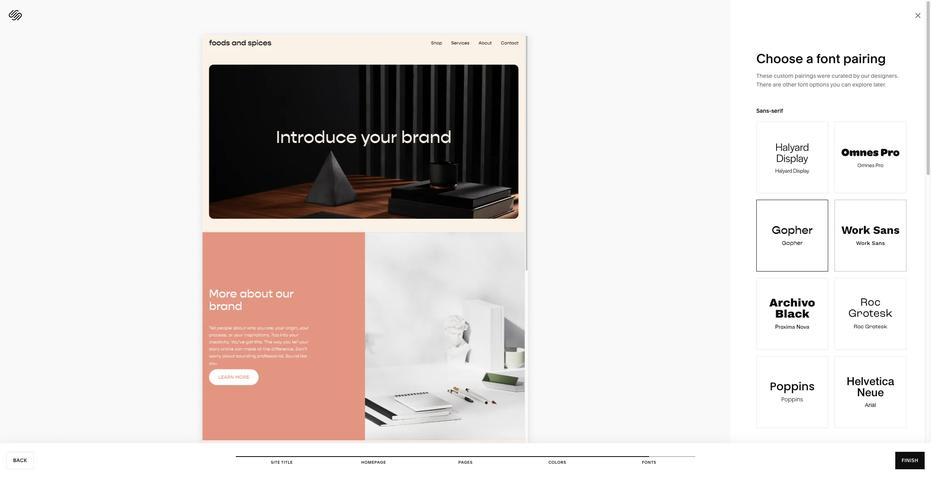 Task type: locate. For each thing, give the bounding box(es) containing it.
helvetica
[[847, 375, 895, 388]]

sans
[[874, 224, 900, 237], [873, 240, 886, 246]]

0 vertical spatial display
[[777, 150, 809, 165]]

1 horizontal spatial font
[[817, 51, 841, 66]]

0 vertical spatial work
[[842, 224, 871, 237]]

poppins
[[771, 379, 815, 395], [782, 396, 804, 404]]

font down pairings
[[798, 81, 809, 88]]

0 vertical spatial font
[[817, 51, 841, 66]]

0 vertical spatial omnes
[[842, 144, 879, 160]]

these
[[757, 72, 773, 79]]

font up were
[[817, 51, 841, 66]]

None checkbox
[[757, 122, 829, 193], [836, 122, 907, 193], [836, 200, 907, 271], [757, 279, 829, 350], [836, 279, 907, 350], [757, 357, 829, 428], [757, 122, 829, 193], [836, 122, 907, 193], [836, 200, 907, 271], [757, 279, 829, 350], [836, 279, 907, 350], [757, 357, 829, 428]]

are
[[774, 81, 782, 88]]

poppins inside poppins poppins
[[782, 396, 804, 404]]

omnes
[[842, 144, 879, 160], [858, 161, 875, 169]]

title
[[281, 461, 293, 465]]

roc
[[861, 295, 881, 311], [854, 323, 865, 331]]

pro
[[881, 144, 900, 160], [876, 161, 884, 169]]

by
[[854, 72, 860, 79]]

1 vertical spatial gopher
[[783, 240, 803, 247]]

back
[[13, 458, 27, 464]]

0 vertical spatial gopher
[[772, 223, 813, 237]]

work
[[842, 224, 871, 237], [857, 240, 871, 246]]

pairings
[[795, 72, 817, 79]]

were
[[818, 72, 831, 79]]

1 vertical spatial pro
[[876, 161, 884, 169]]

these custom pairings were curated by our designers. there are other font options you can explore later.
[[757, 72, 899, 88]]

0 horizontal spatial font
[[798, 81, 809, 88]]

back button
[[6, 452, 34, 470]]

gopher inside gopher gopher
[[783, 240, 803, 247]]

a
[[807, 51, 814, 66]]

1 vertical spatial font
[[798, 81, 809, 88]]

grotesk
[[849, 306, 893, 322], [866, 323, 888, 331]]

choose
[[757, 51, 804, 66]]

site
[[271, 461, 280, 465]]

font inside these custom pairings were curated by our designers. there are other font options you can explore later.
[[798, 81, 809, 88]]

options
[[810, 81, 830, 88]]

gopher
[[772, 223, 813, 237], [783, 240, 803, 247]]

finish button
[[896, 452, 926, 470]]

roc grotesk roc grotesk
[[849, 295, 893, 331]]

None checkbox
[[757, 200, 829, 271], [836, 357, 907, 428], [757, 200, 829, 271], [836, 357, 907, 428]]

omnes pro omnes pro
[[842, 144, 900, 169]]

halyard
[[776, 139, 810, 154], [776, 167, 793, 174]]

1 vertical spatial poppins
[[782, 396, 804, 404]]

0 vertical spatial pro
[[881, 144, 900, 160]]

1 vertical spatial grotesk
[[866, 323, 888, 331]]

display
[[777, 150, 809, 165], [794, 167, 810, 174]]

custom
[[774, 72, 794, 79]]

0 vertical spatial roc
[[861, 295, 881, 311]]

fonts
[[643, 461, 657, 465]]

font
[[817, 51, 841, 66], [798, 81, 809, 88]]



Task type: describe. For each thing, give the bounding box(es) containing it.
colors
[[549, 461, 567, 465]]

curated
[[832, 72, 853, 79]]

other
[[783, 81, 797, 88]]

1 vertical spatial halyard
[[776, 167, 793, 174]]

0 vertical spatial sans
[[874, 224, 900, 237]]

archivo
[[770, 297, 816, 309]]

1 vertical spatial omnes
[[858, 161, 875, 169]]

designers.
[[872, 72, 899, 79]]

helvetica neue arial
[[847, 375, 895, 409]]

finish
[[902, 458, 919, 464]]

1 vertical spatial work
[[857, 240, 871, 246]]

gopher gopher
[[772, 223, 813, 247]]

proxima
[[776, 323, 796, 331]]

nova
[[797, 323, 810, 331]]

1 vertical spatial roc
[[854, 323, 865, 331]]

there
[[757, 81, 772, 88]]

sans-
[[757, 107, 772, 114]]

archivo black proxima nova
[[770, 297, 816, 331]]

homepage
[[362, 461, 386, 465]]

black
[[776, 308, 810, 320]]

1 vertical spatial display
[[794, 167, 810, 174]]

work sans work sans
[[842, 224, 900, 246]]

sans-serif
[[757, 107, 784, 114]]

pairing
[[844, 51, 887, 66]]

1 vertical spatial sans
[[873, 240, 886, 246]]

choose a font pairing
[[757, 51, 887, 66]]

site title
[[271, 461, 293, 465]]

our
[[862, 72, 870, 79]]

0 vertical spatial poppins
[[771, 379, 815, 395]]

serif
[[772, 107, 784, 114]]

later.
[[874, 81, 887, 88]]

arial
[[866, 402, 877, 409]]

neue
[[858, 386, 885, 399]]

0 vertical spatial halyard
[[776, 139, 810, 154]]

pages
[[459, 461, 473, 465]]

halyard display halyard display
[[776, 139, 810, 174]]

grotesk inside roc grotesk roc grotesk
[[866, 323, 888, 331]]

0 vertical spatial grotesk
[[849, 306, 893, 322]]

poppins poppins
[[771, 379, 815, 404]]

you
[[831, 81, 841, 88]]

can
[[842, 81, 852, 88]]

explore
[[853, 81, 873, 88]]



Task type: vqa. For each thing, say whether or not it's contained in the screenshot.
the topmost Halyard
yes



